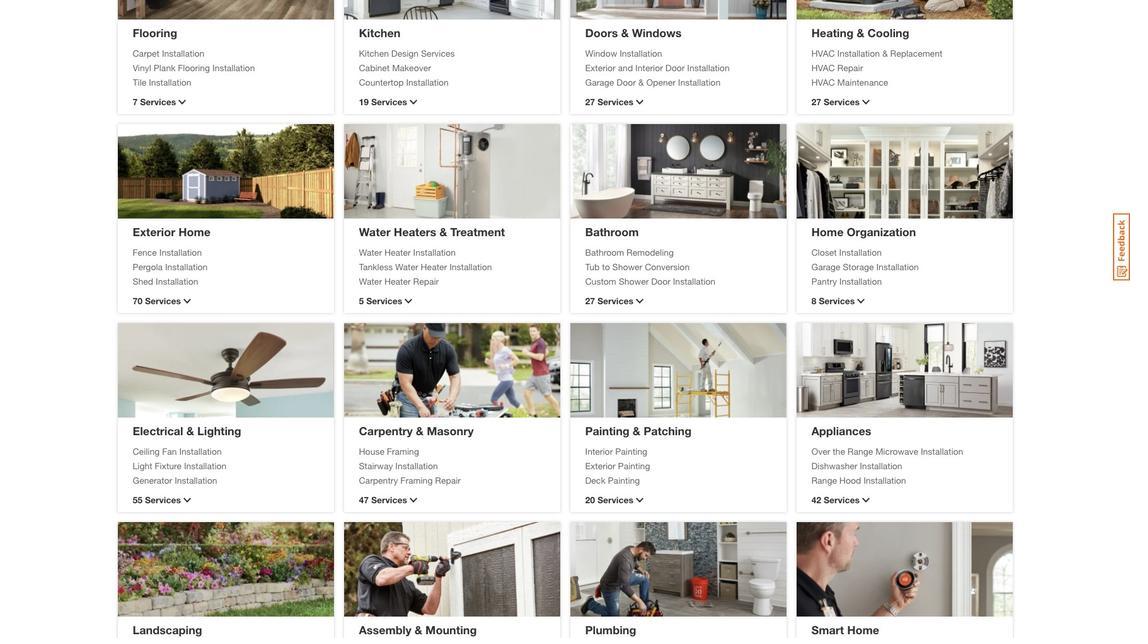 Task type: describe. For each thing, give the bounding box(es) containing it.
deck
[[586, 475, 606, 486]]

to
[[602, 261, 610, 272]]

replacement
[[891, 48, 943, 58]]

exterior for kitchen
[[586, 62, 616, 73]]

27 services button down custom shower door installation link
[[586, 295, 772, 308]]

7 services button
[[133, 95, 319, 108]]

microwave
[[876, 446, 919, 457]]

19 services
[[359, 96, 407, 107]]

0 vertical spatial shower
[[613, 261, 643, 272]]

doors
[[586, 26, 618, 39]]

ceiling fan installation link
[[133, 445, 319, 458]]

& inside hvac installation & replacement hvac repair hvac maintenance
[[883, 48, 888, 58]]

55
[[133, 495, 143, 506]]

27 for heating
[[812, 96, 822, 107]]

house framing link
[[359, 445, 545, 458]]

20 services button
[[586, 494, 772, 507]]

installation inside bathroom remodeling tub to shower conversion custom shower door installation
[[673, 276, 716, 287]]

services inside kitchen design services cabinet makeover countertop installation
[[421, 48, 455, 58]]

installation up plank at left
[[162, 48, 205, 58]]

7 services
[[133, 96, 176, 107]]

home organization
[[812, 225, 917, 239]]

design
[[392, 48, 419, 58]]

27 services button for windows
[[586, 95, 772, 108]]

& for painting & patching
[[633, 424, 641, 438]]

plumbing link
[[586, 623, 637, 637]]

exterior and interior door installation link
[[586, 61, 772, 74]]

kitchen link
[[359, 26, 401, 39]]

27 services button for cooling
[[812, 95, 998, 108]]

repair inside hvac installation & replacement hvac repair hvac maintenance
[[838, 62, 864, 73]]

fixture
[[155, 461, 182, 471]]

pergola
[[133, 261, 163, 272]]

installation up garage door & opener installation "link"
[[688, 62, 730, 73]]

plumbing
[[586, 623, 637, 637]]

garage inside window installation exterior and interior door installation garage door & opener installation
[[586, 77, 615, 87]]

kitchen for kitchen design services cabinet makeover countertop installation
[[359, 48, 389, 58]]

installation down exterior and interior door installation 'link'
[[678, 77, 721, 87]]

vinyl
[[133, 62, 151, 73]]

& inside window installation exterior and interior door installation garage door & opener installation
[[639, 77, 644, 87]]

closet
[[812, 247, 837, 258]]

services for carpentry & masonry
[[371, 495, 407, 506]]

cooling
[[868, 26, 910, 39]]

services for painting & patching
[[598, 495, 634, 506]]

stairway
[[359, 461, 393, 471]]

stairway installation link
[[359, 459, 545, 473]]

makeover
[[392, 62, 431, 73]]

window
[[586, 48, 618, 58]]

range hood installation link
[[812, 474, 998, 487]]

over
[[812, 446, 831, 457]]

42 services
[[812, 495, 860, 506]]

heating
[[812, 26, 854, 39]]

& for heating & cooling
[[857, 26, 865, 39]]

installation inside kitchen design services cabinet makeover countertop installation
[[406, 77, 449, 87]]

cabinet makeover link
[[359, 61, 545, 74]]

feedback link image
[[1114, 213, 1131, 281]]

& for doors & windows
[[622, 26, 629, 39]]

repair inside house framing stairway installation carpentry framing repair
[[435, 475, 461, 486]]

smart
[[812, 623, 845, 637]]

19
[[359, 96, 369, 107]]

0 vertical spatial heater
[[385, 247, 411, 258]]

custom shower door installation link
[[586, 275, 772, 288]]

ceiling fan installation light fixture installation generator installation
[[133, 446, 227, 486]]

services for doors & windows
[[598, 96, 634, 107]]

landscaping
[[133, 623, 202, 637]]

0 vertical spatial flooring
[[133, 26, 177, 39]]

installation down ceiling fan installation link
[[184, 461, 227, 471]]

& for assembly & mounting
[[415, 623, 423, 637]]

hvac installation & replacement link
[[812, 46, 998, 60]]

cabinet
[[359, 62, 390, 73]]

appliances
[[812, 424, 872, 438]]

47 services
[[359, 495, 407, 506]]

1 vertical spatial heater
[[421, 261, 447, 272]]

tile installation link
[[133, 75, 319, 89]]

over the range microwave installation dishwasher installation range hood installation
[[812, 446, 964, 486]]

installation up pantry installation link
[[877, 261, 919, 272]]

installation up storage
[[840, 247, 882, 258]]

& up water heater installation link on the left top of page
[[440, 225, 447, 239]]

fence installation link
[[133, 246, 319, 259]]

installation up and
[[620, 48, 663, 58]]

70
[[133, 296, 143, 307]]

fence installation pergola installation shed installation
[[133, 247, 208, 287]]

installation down the microwave
[[860, 461, 903, 471]]

organization
[[847, 225, 917, 239]]

light
[[133, 461, 152, 471]]

hvac repair link
[[812, 61, 998, 74]]

garage storage installation link
[[812, 260, 998, 273]]

5 services button
[[359, 295, 545, 308]]

installation down storage
[[840, 276, 882, 287]]

masonry
[[427, 424, 474, 438]]

& for carpentry & masonry
[[416, 424, 424, 438]]

tile
[[133, 77, 146, 87]]

painting & patching link
[[586, 424, 692, 438]]

heating & cooling link
[[812, 26, 910, 39]]

70 services
[[133, 296, 181, 307]]

hvac installation & replacement hvac repair hvac maintenance
[[812, 48, 943, 87]]

smart home link
[[812, 623, 880, 637]]

countertop installation link
[[359, 75, 545, 89]]

20
[[586, 495, 595, 506]]

5
[[359, 296, 364, 307]]

windows
[[632, 26, 682, 39]]

generator
[[133, 475, 172, 486]]

47 services button
[[359, 494, 545, 507]]

ceiling
[[133, 446, 160, 457]]

bathroom remodeling link
[[586, 246, 772, 259]]

services for electrical & lighting
[[145, 495, 181, 506]]

exterior home
[[133, 225, 211, 239]]

mounting
[[426, 623, 477, 637]]

painting & patching
[[586, 424, 692, 438]]

27 services for doors
[[586, 96, 634, 107]]

27 services down custom
[[586, 296, 634, 307]]

1 vertical spatial shower
[[619, 276, 649, 287]]

kitchen for kitchen
[[359, 26, 401, 39]]

services for exterior home
[[145, 296, 181, 307]]

dishwasher
[[812, 461, 858, 471]]

42 services button
[[812, 494, 998, 507]]

hvac maintenance link
[[812, 75, 998, 89]]

1 vertical spatial framing
[[401, 475, 433, 486]]

smart home
[[812, 623, 880, 637]]

7
[[133, 96, 138, 107]]



Task type: vqa. For each thing, say whether or not it's contained in the screenshot.
Services for Water Heaters & Treatment
yes



Task type: locate. For each thing, give the bounding box(es) containing it.
home up closet at top right
[[812, 225, 844, 239]]

services right 70
[[145, 296, 181, 307]]

exterior inside interior painting exterior painting deck painting
[[586, 461, 616, 471]]

garage inside closet installation garage storage installation pantry installation
[[812, 261, 841, 272]]

assembly & mounting
[[359, 623, 477, 637]]

1 vertical spatial bathroom
[[586, 247, 625, 258]]

heater up tankless
[[385, 247, 411, 258]]

1 horizontal spatial home
[[812, 225, 844, 239]]

services inside 70 services button
[[145, 296, 181, 307]]

services for bathroom
[[598, 296, 634, 307]]

services inside 55 services button
[[145, 495, 181, 506]]

0 horizontal spatial range
[[812, 475, 837, 486]]

tankless water heater installation link
[[359, 260, 545, 273]]

2 vertical spatial door
[[652, 276, 671, 287]]

bathroom for bathroom
[[586, 225, 639, 239]]

services down the countertop
[[371, 96, 407, 107]]

assembly & mounting link
[[359, 623, 477, 637]]

remodeling
[[627, 247, 674, 258]]

0 vertical spatial garage
[[586, 77, 615, 87]]

bathroom for bathroom remodeling tub to shower conversion custom shower door installation
[[586, 247, 625, 258]]

0 horizontal spatial home
[[179, 225, 211, 239]]

services right 7
[[140, 96, 176, 107]]

2 hvac from the top
[[812, 62, 835, 73]]

1 kitchen from the top
[[359, 26, 401, 39]]

kitchen
[[359, 26, 401, 39], [359, 48, 389, 58]]

door for bathroom
[[652, 276, 671, 287]]

services inside 20 services button
[[598, 495, 634, 506]]

water heaters & treatment
[[359, 225, 505, 239]]

1 vertical spatial door
[[617, 77, 636, 87]]

repair up maintenance
[[838, 62, 864, 73]]

water
[[359, 225, 391, 239], [359, 247, 382, 258], [395, 261, 419, 272], [359, 276, 382, 287]]

hvac
[[812, 48, 835, 58], [812, 62, 835, 73], [812, 77, 835, 87]]

shower right to
[[613, 261, 643, 272]]

exterior inside window installation exterior and interior door installation garage door & opener installation
[[586, 62, 616, 73]]

shed
[[133, 276, 153, 287]]

pantry installation link
[[812, 275, 998, 288]]

1 vertical spatial kitchen
[[359, 48, 389, 58]]

tub to shower conversion link
[[586, 260, 772, 273]]

& left mounting
[[415, 623, 423, 637]]

vinyl plank flooring installation link
[[133, 61, 319, 74]]

electrical
[[133, 424, 183, 438]]

carpentry inside house framing stairway installation carpentry framing repair
[[359, 475, 398, 486]]

exterior home link
[[133, 225, 211, 239]]

installation down dishwasher installation "link"
[[864, 475, 907, 486]]

& for electrical & lighting
[[187, 424, 194, 438]]

0 horizontal spatial flooring
[[133, 26, 177, 39]]

home organization link
[[812, 225, 917, 239]]

0 vertical spatial carpentry
[[359, 424, 413, 438]]

repair down the tankless water heater installation link
[[413, 276, 439, 287]]

installation down fixture
[[175, 475, 217, 486]]

1 vertical spatial exterior
[[133, 225, 175, 239]]

0 vertical spatial hvac
[[812, 48, 835, 58]]

installation down heating & cooling "link"
[[838, 48, 880, 58]]

services down hood
[[824, 495, 860, 506]]

services down custom
[[598, 296, 634, 307]]

closet installation link
[[812, 246, 998, 259]]

installation down tub to shower conversion link
[[673, 276, 716, 287]]

framing down carpentry & masonry link
[[387, 446, 419, 457]]

0 vertical spatial range
[[848, 446, 874, 457]]

closet installation garage storage installation pantry installation
[[812, 247, 919, 287]]

fence
[[133, 247, 157, 258]]

shower
[[613, 261, 643, 272], [619, 276, 649, 287]]

19 services button
[[359, 95, 545, 108]]

installation down water heaters & treatment link
[[413, 247, 456, 258]]

interior up deck
[[586, 446, 613, 457]]

door down and
[[617, 77, 636, 87]]

& right 'doors'
[[622, 26, 629, 39]]

services for flooring
[[140, 96, 176, 107]]

1 horizontal spatial flooring
[[178, 62, 210, 73]]

kitchen up 'design'
[[359, 26, 401, 39]]

services right 8
[[819, 296, 855, 307]]

exterior up deck
[[586, 461, 616, 471]]

carpet
[[133, 48, 160, 58]]

storage
[[843, 261, 874, 272]]

1 vertical spatial repair
[[413, 276, 439, 287]]

pergola installation link
[[133, 260, 319, 273]]

deck painting link
[[586, 474, 772, 487]]

plank
[[154, 62, 176, 73]]

window installation exterior and interior door installation garage door & opener installation
[[586, 48, 730, 87]]

kitchen up cabinet
[[359, 48, 389, 58]]

dishwasher installation link
[[812, 459, 998, 473]]

27 for doors
[[586, 96, 595, 107]]

carpentry & masonry
[[359, 424, 474, 438]]

shower right custom
[[619, 276, 649, 287]]

0 vertical spatial bathroom
[[586, 225, 639, 239]]

services inside 7 services button
[[140, 96, 176, 107]]

services inside 19 services button
[[371, 96, 407, 107]]

1 horizontal spatial interior
[[636, 62, 663, 73]]

installation down makeover at top left
[[406, 77, 449, 87]]

0 vertical spatial interior
[[636, 62, 663, 73]]

door for doors & windows
[[617, 77, 636, 87]]

&
[[622, 26, 629, 39], [857, 26, 865, 39], [883, 48, 888, 58], [639, 77, 644, 87], [440, 225, 447, 239], [187, 424, 194, 438], [416, 424, 424, 438], [633, 424, 641, 438], [415, 623, 423, 637]]

heating & cooling
[[812, 26, 910, 39]]

services inside '8 services' button
[[819, 296, 855, 307]]

interior inside interior painting exterior painting deck painting
[[586, 446, 613, 457]]

hood
[[840, 475, 862, 486]]

1 horizontal spatial range
[[848, 446, 874, 457]]

27 services button down hvac maintenance link
[[812, 95, 998, 108]]

0 vertical spatial kitchen
[[359, 26, 401, 39]]

bathroom remodeling tub to shower conversion custom shower door installation
[[586, 247, 716, 287]]

27 services for heating
[[812, 96, 860, 107]]

carpentry up house
[[359, 424, 413, 438]]

55 services button
[[133, 494, 319, 507]]

installation inside house framing stairway installation carpentry framing repair
[[396, 461, 438, 471]]

2 horizontal spatial home
[[848, 623, 880, 637]]

1 horizontal spatial garage
[[812, 261, 841, 272]]

1 vertical spatial interior
[[586, 446, 613, 457]]

installation down water heater installation link on the left top of page
[[450, 261, 492, 272]]

installation down the exterior home link
[[159, 247, 202, 258]]

1 vertical spatial flooring
[[178, 62, 210, 73]]

appliances link
[[812, 424, 872, 438]]

range right the
[[848, 446, 874, 457]]

garage up the pantry
[[812, 261, 841, 272]]

doors & windows
[[586, 26, 682, 39]]

door down window installation "link"
[[666, 62, 685, 73]]

home
[[179, 225, 211, 239], [812, 225, 844, 239], [848, 623, 880, 637]]

services inside 42 services button
[[824, 495, 860, 506]]

electrical & lighting
[[133, 424, 241, 438]]

& left 'opener'
[[639, 77, 644, 87]]

exterior painting link
[[586, 459, 772, 473]]

5 services
[[359, 296, 403, 307]]

2 vertical spatial exterior
[[586, 461, 616, 471]]

repair inside water heater installation tankless water heater installation water heater repair
[[413, 276, 439, 287]]

flooring inside carpet installation vinyl plank flooring installation tile installation
[[178, 62, 210, 73]]

flooring up 'carpet'
[[133, 26, 177, 39]]

electrical & lighting link
[[133, 424, 241, 438]]

installation down "carpet installation" link
[[213, 62, 255, 73]]

installation inside hvac installation & replacement hvac repair hvac maintenance
[[838, 48, 880, 58]]

bathroom link
[[586, 225, 639, 239]]

installation down plank at left
[[149, 77, 191, 87]]

maintenance
[[838, 77, 889, 87]]

door inside bathroom remodeling tub to shower conversion custom shower door installation
[[652, 276, 671, 287]]

door down 'conversion'
[[652, 276, 671, 287]]

conversion
[[645, 261, 690, 272]]

services right "47"
[[371, 495, 407, 506]]

services up 'cabinet makeover' link
[[421, 48, 455, 58]]

services down generator
[[145, 495, 181, 506]]

house framing stairway installation carpentry framing repair
[[359, 446, 461, 486]]

services right 20
[[598, 495, 634, 506]]

fan
[[162, 446, 177, 457]]

carpentry
[[359, 424, 413, 438], [359, 475, 398, 486]]

repair down stairway installation link
[[435, 475, 461, 486]]

water heater repair link
[[359, 275, 545, 288]]

heater down water heater installation link on the left top of page
[[421, 261, 447, 272]]

heater down tankless
[[385, 276, 411, 287]]

home for smart home
[[848, 623, 880, 637]]

0 horizontal spatial interior
[[586, 446, 613, 457]]

garage down the window
[[586, 77, 615, 87]]

interior
[[636, 62, 663, 73], [586, 446, 613, 457]]

garage
[[586, 77, 615, 87], [812, 261, 841, 272]]

services for home organization
[[819, 296, 855, 307]]

services for appliances
[[824, 495, 860, 506]]

exterior up fence
[[133, 225, 175, 239]]

exterior down the window
[[586, 62, 616, 73]]

services down maintenance
[[824, 96, 860, 107]]

services inside 5 services button
[[367, 296, 403, 307]]

assembly
[[359, 623, 412, 637]]

services right 5
[[367, 296, 403, 307]]

2 vertical spatial heater
[[385, 276, 411, 287]]

27 services down maintenance
[[812, 96, 860, 107]]

water heaters & treatment link
[[359, 225, 505, 239]]

27 services
[[586, 96, 634, 107], [812, 96, 860, 107], [586, 296, 634, 307]]

1 bathroom from the top
[[586, 225, 639, 239]]

bathroom inside bathroom remodeling tub to shower conversion custom shower door installation
[[586, 247, 625, 258]]

home up fence installation link
[[179, 225, 211, 239]]

2 vertical spatial repair
[[435, 475, 461, 486]]

flooring link
[[133, 26, 177, 39]]

27 services down and
[[586, 96, 634, 107]]

0 vertical spatial framing
[[387, 446, 419, 457]]

interior up 'opener'
[[636, 62, 663, 73]]

water heater installation link
[[359, 246, 545, 259]]

the
[[833, 446, 846, 457]]

2 bathroom from the top
[[586, 247, 625, 258]]

repair
[[838, 62, 864, 73], [413, 276, 439, 287], [435, 475, 461, 486]]

flooring right plank at left
[[178, 62, 210, 73]]

installation down carpentry & masonry link
[[396, 461, 438, 471]]

0 horizontal spatial garage
[[586, 77, 615, 87]]

& left 'cooling'
[[857, 26, 865, 39]]

opener
[[647, 77, 676, 87]]

installation down exterior home
[[165, 261, 208, 272]]

& left the masonry
[[416, 424, 424, 438]]

0 vertical spatial door
[[666, 62, 685, 73]]

installation up dishwasher installation "link"
[[921, 446, 964, 457]]

services down and
[[598, 96, 634, 107]]

kitchen inside kitchen design services cabinet makeover countertop installation
[[359, 48, 389, 58]]

3 hvac from the top
[[812, 77, 835, 87]]

1 vertical spatial carpentry
[[359, 475, 398, 486]]

0 vertical spatial repair
[[838, 62, 864, 73]]

services inside 47 services button
[[371, 495, 407, 506]]

carpet installation vinyl plank flooring installation tile installation
[[133, 48, 255, 87]]

2 vertical spatial hvac
[[812, 77, 835, 87]]

1 carpentry from the top
[[359, 424, 413, 438]]

light fixture installation link
[[133, 459, 319, 473]]

1 vertical spatial hvac
[[812, 62, 835, 73]]

1 hvac from the top
[[812, 48, 835, 58]]

20 services
[[586, 495, 634, 506]]

1 vertical spatial garage
[[812, 261, 841, 272]]

& down 'cooling'
[[883, 48, 888, 58]]

2 kitchen from the top
[[359, 48, 389, 58]]

framing down stairway installation link
[[401, 475, 433, 486]]

interior painting link
[[586, 445, 772, 458]]

1 vertical spatial range
[[812, 475, 837, 486]]

exterior for carpentry & masonry
[[586, 461, 616, 471]]

range down dishwasher
[[812, 475, 837, 486]]

interior inside window installation exterior and interior door installation garage door & opener installation
[[636, 62, 663, 73]]

27 services button down garage door & opener installation "link"
[[586, 95, 772, 108]]

home right smart at the bottom
[[848, 623, 880, 637]]

home for exterior home
[[179, 225, 211, 239]]

27 services button
[[586, 95, 772, 108], [812, 95, 998, 108], [586, 295, 772, 308]]

installation down electrical & lighting
[[179, 446, 222, 457]]

& left patching
[[633, 424, 641, 438]]

installation up 70 services
[[156, 276, 198, 287]]

water heater installation tankless water heater installation water heater repair
[[359, 247, 492, 287]]

installation
[[162, 48, 205, 58], [620, 48, 663, 58], [838, 48, 880, 58], [213, 62, 255, 73], [688, 62, 730, 73], [149, 77, 191, 87], [406, 77, 449, 87], [678, 77, 721, 87], [159, 247, 202, 258], [413, 247, 456, 258], [840, 247, 882, 258], [165, 261, 208, 272], [450, 261, 492, 272], [877, 261, 919, 272], [156, 276, 198, 287], [673, 276, 716, 287], [840, 276, 882, 287], [179, 446, 222, 457], [921, 446, 964, 457], [184, 461, 227, 471], [396, 461, 438, 471], [860, 461, 903, 471], [175, 475, 217, 486], [864, 475, 907, 486]]

flooring
[[133, 26, 177, 39], [178, 62, 210, 73]]

carpentry framing repair link
[[359, 474, 545, 487]]

services for heating & cooling
[[824, 96, 860, 107]]

services for water heaters & treatment
[[367, 296, 403, 307]]

services for kitchen
[[371, 96, 407, 107]]

2 carpentry from the top
[[359, 475, 398, 486]]

doors & windows link
[[586, 26, 682, 39]]

treatment
[[451, 225, 505, 239]]

0 vertical spatial exterior
[[586, 62, 616, 73]]

carpentry down stairway
[[359, 475, 398, 486]]

& left lighting
[[187, 424, 194, 438]]



